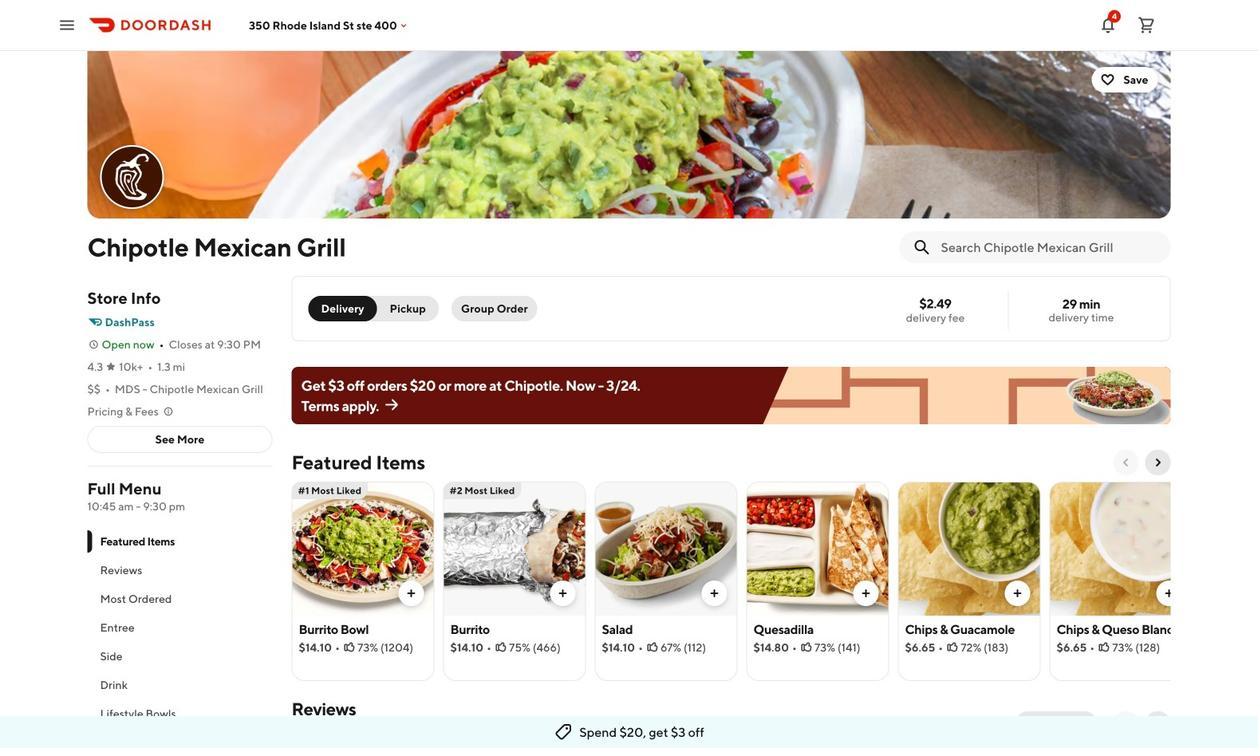 Task type: locate. For each thing, give the bounding box(es) containing it.
notification bell image
[[1099, 16, 1118, 35]]

burrito bowl image
[[292, 482, 434, 616]]

3 add item to cart image from the left
[[860, 587, 873, 600]]

0 items, open order cart image
[[1137, 16, 1156, 35]]

None radio
[[308, 296, 377, 322]]

1 add item to cart image from the left
[[557, 587, 569, 600]]

burrito image
[[444, 482, 585, 616]]

add item to cart image for chips & guacamole image
[[1012, 587, 1024, 600]]

chips & queso blanco image
[[1051, 482, 1192, 616]]

chipotle mexican grill image
[[87, 51, 1171, 219], [102, 147, 162, 207]]

order methods option group
[[308, 296, 439, 322]]

2 add item to cart image from the left
[[708, 587, 721, 600]]

add item to cart image
[[405, 587, 418, 600]]

add item to cart image
[[557, 587, 569, 600], [708, 587, 721, 600], [860, 587, 873, 600], [1012, 587, 1024, 600], [1163, 587, 1176, 600]]

add item to cart image for chips & queso blanco image
[[1163, 587, 1176, 600]]

4 add item to cart image from the left
[[1012, 587, 1024, 600]]

heading
[[292, 450, 425, 476]]

quesadilla image
[[747, 482, 889, 616]]

None radio
[[368, 296, 439, 322]]

previous image
[[1120, 718, 1133, 731]]

open menu image
[[57, 16, 77, 35]]

5 add item to cart image from the left
[[1163, 587, 1176, 600]]



Task type: describe. For each thing, give the bounding box(es) containing it.
salad image
[[596, 482, 737, 616]]

previous button of carousel image
[[1120, 456, 1133, 469]]

chips & guacamole image
[[899, 482, 1040, 616]]

next image
[[1152, 718, 1165, 731]]

add item to cart image for quesadilla image
[[860, 587, 873, 600]]

add item to cart image for salad image
[[708, 587, 721, 600]]

Item Search search field
[[941, 239, 1158, 256]]

next button of carousel image
[[1152, 456, 1165, 469]]

add item to cart image for burrito image
[[557, 587, 569, 600]]



Task type: vqa. For each thing, say whether or not it's contained in the screenshot.
$9.79 within the '$9.79 Custom Salad With One Green'
no



